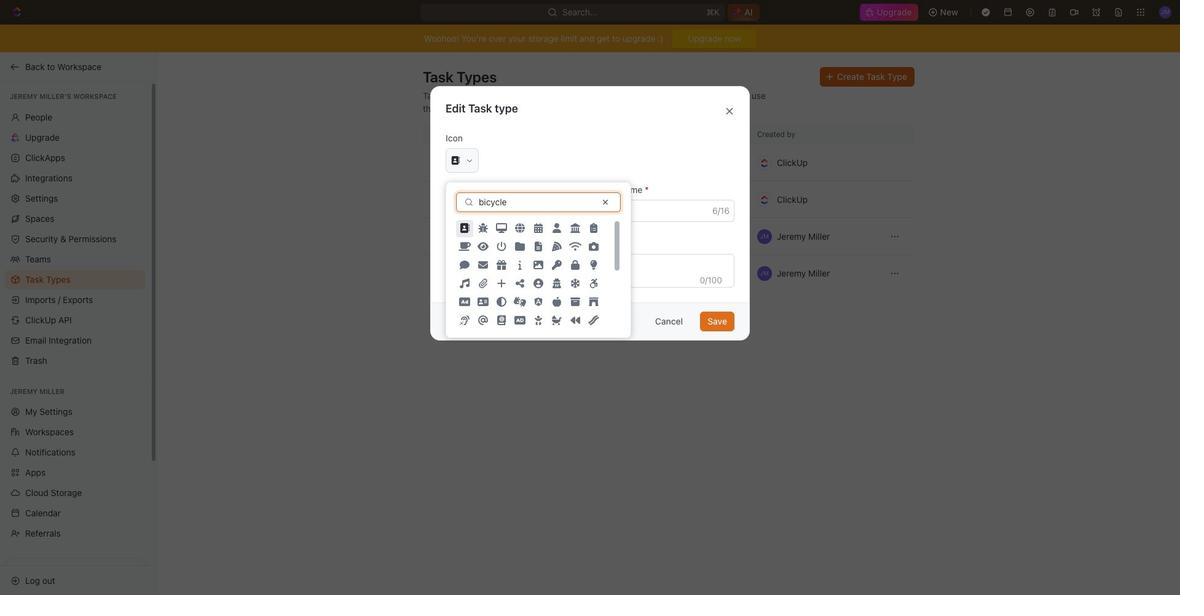 Task type: describe. For each thing, give the bounding box(es) containing it.
list item inside avatar options list
[[456, 220, 474, 238]]

0 horizontal spatial address book image
[[431, 268, 443, 280]]

plus image
[[497, 279, 507, 289]]

bug image
[[431, 230, 443, 243]]

rectangle ad image
[[459, 297, 470, 307]]

Describe your task type text field
[[446, 254, 735, 288]]

ear listen image
[[460, 316, 470, 326]]

user secret image
[[552, 279, 562, 289]]

bacon image
[[589, 316, 600, 326]]

hands asl interpreting image
[[514, 297, 526, 307]]

globe image
[[515, 223, 525, 233]]

key image
[[552, 260, 562, 270]]

1 horizontal spatial address book image
[[451, 156, 460, 165]]

lightbulb image
[[589, 260, 599, 270]]

info image
[[515, 260, 525, 270]]

wifi image
[[570, 242, 582, 252]]

box archive image
[[571, 297, 581, 307]]

apple whole image
[[552, 297, 562, 307]]

archway image
[[589, 297, 599, 307]]

paperclip image
[[478, 279, 488, 289]]



Task type: locate. For each thing, give the bounding box(es) containing it.
music image
[[460, 279, 470, 289]]

address book image
[[460, 223, 470, 233]]

gift image
[[497, 260, 507, 270]]

circle user image
[[534, 279, 544, 289]]

file lines image
[[534, 242, 544, 252]]

book atlas image
[[497, 316, 507, 326]]

image image
[[534, 260, 544, 270]]

at image
[[478, 316, 488, 326]]

lock image
[[571, 260, 581, 270]]

bug image
[[478, 223, 488, 233]]

baby image
[[534, 316, 544, 326]]

pizza slice image
[[552, 242, 562, 252]]

share nodes image
[[515, 279, 525, 289]]

envelope image
[[478, 260, 488, 270]]

angular image
[[534, 297, 544, 307]]

user image
[[552, 223, 562, 233]]

1 vertical spatial address book image
[[431, 268, 443, 280]]

avatar options list
[[456, 220, 613, 441]]

snowflake image
[[571, 279, 581, 289]]

clipboard list image
[[589, 223, 599, 233]]

circle half stroke image
[[497, 297, 507, 307]]

folder image
[[515, 242, 525, 252]]

desktop image
[[496, 223, 507, 233]]

backward image
[[571, 316, 581, 326]]

camera image
[[589, 242, 599, 252]]

eye image
[[478, 242, 489, 252]]

Search text field
[[479, 195, 593, 210]]

0 vertical spatial address book image
[[451, 156, 460, 165]]

calendar days image
[[534, 223, 544, 233]]

landmark image
[[571, 223, 581, 233]]

power off image
[[497, 242, 507, 252]]

Person field
[[446, 200, 586, 222]]

address book image
[[451, 156, 460, 165], [431, 268, 443, 280]]

audio description image
[[515, 316, 526, 326]]

baby carriage image
[[552, 316, 562, 326]]

list item
[[456, 220, 474, 238]]

People field
[[595, 200, 735, 222]]

mug saucer image
[[459, 242, 471, 252]]

address card image
[[478, 297, 489, 307]]

accessible icon image
[[589, 279, 599, 289]]

comment image
[[460, 260, 470, 270]]



Task type: vqa. For each thing, say whether or not it's contained in the screenshot.
address book icon to the left
yes



